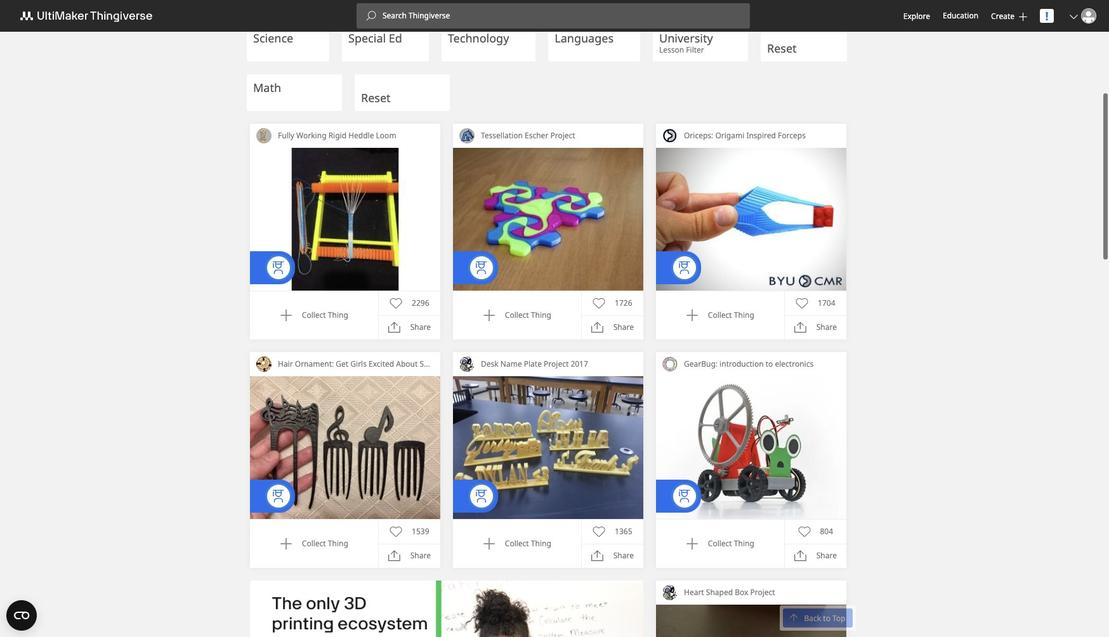 Task type: locate. For each thing, give the bounding box(es) containing it.
share down 1704
[[817, 322, 837, 333]]

1726 link
[[593, 297, 633, 310]]

share for 1704
[[817, 322, 837, 333]]

0 vertical spatial like image
[[796, 297, 809, 310]]

like image
[[796, 297, 809, 310], [593, 526, 606, 538]]

share for 804
[[817, 551, 837, 561]]

share link down "804" link
[[795, 550, 837, 563]]

lesson
[[660, 44, 685, 55]]

project right box
[[751, 587, 776, 598]]

1365 link
[[593, 526, 633, 538]]

avatar image for desk name plate project 2017
[[460, 357, 475, 372]]

university
[[660, 30, 713, 46]]

collect for 804
[[709, 538, 733, 549]]

project for heart shaped box project
[[751, 587, 776, 598]]

1 horizontal spatial share image
[[795, 550, 807, 563]]

share link for 804
[[795, 550, 837, 563]]

tessellation escher project
[[481, 130, 576, 141]]

share down 804
[[817, 551, 837, 561]]

share image
[[388, 321, 401, 334], [592, 321, 604, 334], [795, 321, 807, 334], [592, 550, 604, 563]]

avatar image left heart
[[663, 585, 678, 601]]

collect thing link for 2296
[[280, 309, 348, 322]]

1 share image from the left
[[388, 550, 401, 563]]

1 vertical spatial like image
[[593, 526, 606, 538]]

box
[[735, 587, 749, 598]]

avatar image left fully at the top of page
[[257, 128, 272, 144]]

reset
[[768, 41, 797, 56], [361, 90, 391, 105]]

add to collection image for heddle
[[280, 309, 293, 322]]

top
[[833, 613, 846, 624]]

1726
[[615, 298, 633, 308]]

share image down 1365 link
[[592, 550, 604, 563]]

origami
[[716, 130, 745, 141]]

like image left 804
[[798, 526, 811, 538]]

avatar image left the hair
[[257, 357, 272, 372]]

collect thing for 1539
[[302, 538, 348, 549]]

share for 1539
[[411, 551, 431, 561]]

add to collection image
[[686, 309, 699, 322], [280, 538, 293, 551], [686, 538, 699, 551]]

excited
[[369, 359, 394, 370]]

1 vertical spatial to
[[824, 613, 831, 624]]

share image
[[388, 550, 401, 563], [795, 550, 807, 563]]

share image down "804" link
[[795, 550, 807, 563]]

tessellation escher project link
[[475, 124, 644, 148]]

oriceps: origami inspired forceps
[[685, 130, 806, 141]]

share for 1726
[[614, 322, 634, 333]]

add to collection image
[[280, 309, 293, 322], [483, 309, 496, 322], [483, 538, 496, 551]]

special ed
[[349, 30, 403, 46]]

avatar image for oriceps: origami inspired forceps
[[663, 128, 678, 144]]

like image left 2296
[[390, 297, 403, 310]]

1704
[[819, 298, 836, 308]]

make card image
[[250, 148, 441, 291], [453, 148, 644, 291], [657, 148, 847, 291], [250, 377, 441, 519], [453, 377, 644, 519], [657, 377, 847, 519], [657, 605, 847, 638]]

share image for 1726
[[592, 321, 604, 334]]

0 vertical spatial project
[[551, 130, 576, 141]]

1 vertical spatial reset
[[361, 90, 391, 105]]

Search Thingiverse text field
[[376, 11, 750, 21]]

like image left 1365 at the bottom of the page
[[593, 526, 606, 538]]

2296 link
[[390, 297, 430, 310]]

collect thing for 1365
[[505, 538, 552, 549]]

1 vertical spatial project
[[544, 359, 569, 370]]

working
[[297, 130, 327, 141]]

share down 1365 at the bottom of the page
[[614, 551, 634, 561]]

0 vertical spatial to
[[766, 359, 774, 370]]

make card image for plate
[[453, 377, 644, 519]]

share image down 1704 link
[[795, 321, 807, 334]]

2 share image from the left
[[795, 550, 807, 563]]

collect thing link for 1726
[[483, 309, 552, 322]]

share link
[[388, 321, 431, 334], [592, 321, 634, 334], [795, 321, 837, 334], [388, 550, 431, 563], [592, 550, 634, 563], [795, 550, 837, 563]]

0 horizontal spatial share image
[[388, 550, 401, 563]]

share link down 1726 "link"
[[592, 321, 634, 334]]

gearbug:
[[685, 359, 718, 370]]

inspired
[[747, 130, 777, 141]]

desk name plate project 2017
[[481, 359, 589, 370]]

filter
[[687, 44, 705, 55]]

introduction
[[720, 359, 764, 370]]

gearbug: introduction to electronics
[[685, 359, 814, 370]]

avatar image left gearbug:
[[663, 357, 678, 372]]

heart shaped box project link
[[678, 581, 847, 605]]

to left top
[[824, 613, 831, 624]]

make card image for get
[[250, 377, 441, 519]]

1 horizontal spatial reset
[[768, 41, 797, 56]]

to left electronics on the right of page
[[766, 359, 774, 370]]

804
[[821, 526, 834, 537]]

avatar image
[[1082, 8, 1097, 23], [257, 128, 272, 144], [460, 128, 475, 144], [663, 128, 678, 144], [257, 357, 272, 372], [460, 357, 475, 372], [663, 357, 678, 372], [663, 585, 678, 601]]

tessellation
[[481, 130, 523, 141]]

like image left 1704
[[796, 297, 809, 310]]

make card image for project
[[453, 148, 644, 291]]

1539
[[412, 526, 430, 537]]

share down 1539
[[411, 551, 431, 561]]

open widget image
[[6, 601, 37, 631]]

share image down 1726 "link"
[[592, 321, 604, 334]]

avatar image left 'desk'
[[460, 357, 475, 372]]

collect
[[302, 310, 326, 321], [505, 310, 529, 321], [709, 310, 733, 321], [302, 538, 326, 549], [505, 538, 529, 549], [709, 538, 733, 549]]

collect thing link for 1365
[[483, 538, 552, 551]]

project
[[551, 130, 576, 141], [544, 359, 569, 370], [751, 587, 776, 598]]

0 horizontal spatial like image
[[593, 526, 606, 538]]

share image down 1539 link
[[388, 550, 401, 563]]

804 link
[[798, 526, 834, 538]]

2 vertical spatial project
[[751, 587, 776, 598]]

make card image for inspired
[[657, 148, 847, 291]]

back to top
[[805, 613, 846, 624]]

to
[[766, 359, 774, 370], [824, 613, 831, 624]]

avatar image for hair ornament: get girls excited about stem!
[[257, 357, 272, 372]]

create
[[992, 10, 1015, 21]]

share image for 1704
[[795, 321, 807, 334]]

share link down 1365 link
[[592, 550, 634, 563]]

like image
[[390, 297, 403, 310], [593, 297, 606, 310], [390, 526, 403, 538], [798, 526, 811, 538]]

share link down 1704 link
[[795, 321, 837, 334]]

hair ornament: get girls excited about stem! link
[[272, 352, 442, 377]]

like image left 1726
[[593, 297, 606, 310]]

education link
[[944, 9, 979, 23]]

science
[[253, 30, 294, 46]]

fully working rigid heddle loom
[[278, 130, 397, 141]]

1539 link
[[390, 526, 430, 538]]

collect for 1539
[[302, 538, 326, 549]]

avatar image left oriceps: at the top right
[[663, 128, 678, 144]]

loom
[[376, 130, 397, 141]]

share link down 2296 link
[[388, 321, 431, 334]]

to inside button
[[824, 613, 831, 624]]

technology
[[448, 30, 509, 46]]

1 horizontal spatial like image
[[796, 297, 809, 310]]

0 horizontal spatial reset
[[361, 90, 391, 105]]

explore
[[904, 10, 931, 21]]

project left 2017
[[544, 359, 569, 370]]

share
[[411, 322, 431, 333], [614, 322, 634, 333], [817, 322, 837, 333], [411, 551, 431, 561], [614, 551, 634, 561], [817, 551, 837, 561]]

share down 2296
[[411, 322, 431, 333]]

avatar image left tessellation
[[460, 128, 475, 144]]

share image down 2296 link
[[388, 321, 401, 334]]

1 horizontal spatial to
[[824, 613, 831, 624]]

share down 1726
[[614, 322, 634, 333]]

2296
[[412, 298, 430, 308]]

back to top button
[[784, 609, 853, 628]]

thing
[[328, 310, 348, 321], [531, 310, 552, 321], [735, 310, 755, 321], [328, 538, 348, 549], [531, 538, 552, 549], [735, 538, 755, 549]]

share image for 804
[[795, 550, 807, 563]]

like image for 2296
[[390, 297, 403, 310]]

about
[[396, 359, 418, 370]]

avatar image for fully working rigid heddle loom
[[257, 128, 272, 144]]

project right escher
[[551, 130, 576, 141]]

ornament:
[[295, 359, 334, 370]]

collect thing
[[302, 310, 348, 321], [505, 310, 552, 321], [709, 310, 755, 321], [302, 538, 348, 549], [505, 538, 552, 549], [709, 538, 755, 549]]

explore button
[[904, 10, 931, 21]]

1704 link
[[796, 297, 836, 310]]

share link down 1539 link
[[388, 550, 431, 563]]

share link for 1704
[[795, 321, 837, 334]]

add to collection image for project
[[483, 538, 496, 551]]

collect thing link
[[280, 309, 348, 322], [483, 309, 552, 322], [686, 309, 755, 322], [280, 538, 348, 551], [483, 538, 552, 551], [686, 538, 755, 551]]

gearbug: introduction to electronics link
[[678, 352, 847, 377]]

like image left 1539
[[390, 526, 403, 538]]



Task type: describe. For each thing, give the bounding box(es) containing it.
avatar image for gearbug: introduction to electronics
[[663, 357, 678, 372]]

0 vertical spatial reset
[[768, 41, 797, 56]]

add to collection image for 1539
[[280, 538, 293, 551]]

shaped
[[707, 587, 733, 598]]

collect thing for 1726
[[505, 310, 552, 321]]

collect thing for 2296
[[302, 310, 348, 321]]

university lesson filter
[[660, 30, 713, 55]]

collect for 2296
[[302, 310, 326, 321]]

fully working rigid heddle loom link
[[272, 124, 441, 148]]

hair ornament: get girls excited about stem!
[[278, 359, 442, 370]]

plusicon image
[[1020, 12, 1028, 21]]

thing for 2296
[[328, 310, 348, 321]]

share for 1365
[[614, 551, 634, 561]]

electronics
[[776, 359, 814, 370]]

fully
[[278, 130, 295, 141]]

math reset
[[253, 80, 391, 105]]

collect for 1704
[[709, 310, 733, 321]]

desk
[[481, 359, 499, 370]]

back
[[805, 613, 822, 624]]

share link for 1365
[[592, 550, 634, 563]]

rigid
[[329, 130, 347, 141]]

create button
[[992, 10, 1028, 21]]

share image for 1365
[[592, 550, 604, 563]]

collect for 1365
[[505, 538, 529, 549]]

heart shaped box project
[[685, 587, 776, 598]]

escher
[[525, 130, 549, 141]]

thing for 1539
[[328, 538, 348, 549]]

heart
[[685, 587, 705, 598]]

0 horizontal spatial to
[[766, 359, 774, 370]]

!
[[1046, 8, 1049, 23]]

name
[[501, 359, 522, 370]]

hair
[[278, 359, 293, 370]]

add to collection image for 1704
[[686, 309, 699, 322]]

ed
[[389, 30, 403, 46]]

oriceps: origami inspired forceps link
[[678, 124, 847, 148]]

avatar image for tessellation escher project
[[460, 128, 475, 144]]

thing for 1704
[[735, 310, 755, 321]]

get
[[336, 359, 349, 370]]

collect thing for 804
[[709, 538, 755, 549]]

thing for 1726
[[531, 310, 552, 321]]

heddle
[[349, 130, 374, 141]]

thing for 1365
[[531, 538, 552, 549]]

make card image for to
[[657, 377, 847, 519]]

collect thing link for 804
[[686, 538, 755, 551]]

scrollupicon image
[[791, 613, 798, 621]]

languages
[[555, 30, 614, 46]]

share image for 1539
[[388, 550, 401, 563]]

reset inside math reset
[[361, 90, 391, 105]]

collect thing link for 1539
[[280, 538, 348, 551]]

makerbot logo image
[[13, 8, 168, 23]]

1365
[[615, 526, 633, 537]]

special
[[349, 30, 386, 46]]

search control image
[[366, 11, 376, 21]]

avatar image right ! link
[[1082, 8, 1097, 23]]

desk name plate project 2017 link
[[475, 352, 644, 377]]

education
[[944, 10, 979, 21]]

collect thing link for 1704
[[686, 309, 755, 322]]

oriceps:
[[685, 130, 714, 141]]

stem!
[[420, 359, 442, 370]]

! link
[[1041, 8, 1055, 23]]

share for 2296
[[411, 322, 431, 333]]

collect for 1726
[[505, 310, 529, 321]]

make card image for box
[[657, 605, 847, 638]]

forceps
[[779, 130, 806, 141]]

share link for 2296
[[388, 321, 431, 334]]

like image for 1365
[[593, 526, 606, 538]]

avatar image for heart shaped box project
[[663, 585, 678, 601]]

share link for 1726
[[592, 321, 634, 334]]

share image for 2296
[[388, 321, 401, 334]]

plate
[[524, 359, 542, 370]]

like image for 1726
[[593, 297, 606, 310]]

share link for 1539
[[388, 550, 431, 563]]

thing for 804
[[735, 538, 755, 549]]

like image for 1539
[[390, 526, 403, 538]]

2017
[[571, 359, 589, 370]]

collect thing for 1704
[[709, 310, 755, 321]]

math
[[253, 80, 281, 95]]

make card image for rigid
[[250, 148, 441, 291]]

like image for 804
[[798, 526, 811, 538]]

project for desk name plate project 2017
[[544, 359, 569, 370]]

girls
[[351, 359, 367, 370]]

add to collection image for 804
[[686, 538, 699, 551]]

like image for 1704
[[796, 297, 809, 310]]



Task type: vqa. For each thing, say whether or not it's contained in the screenshot.
New Password:
no



